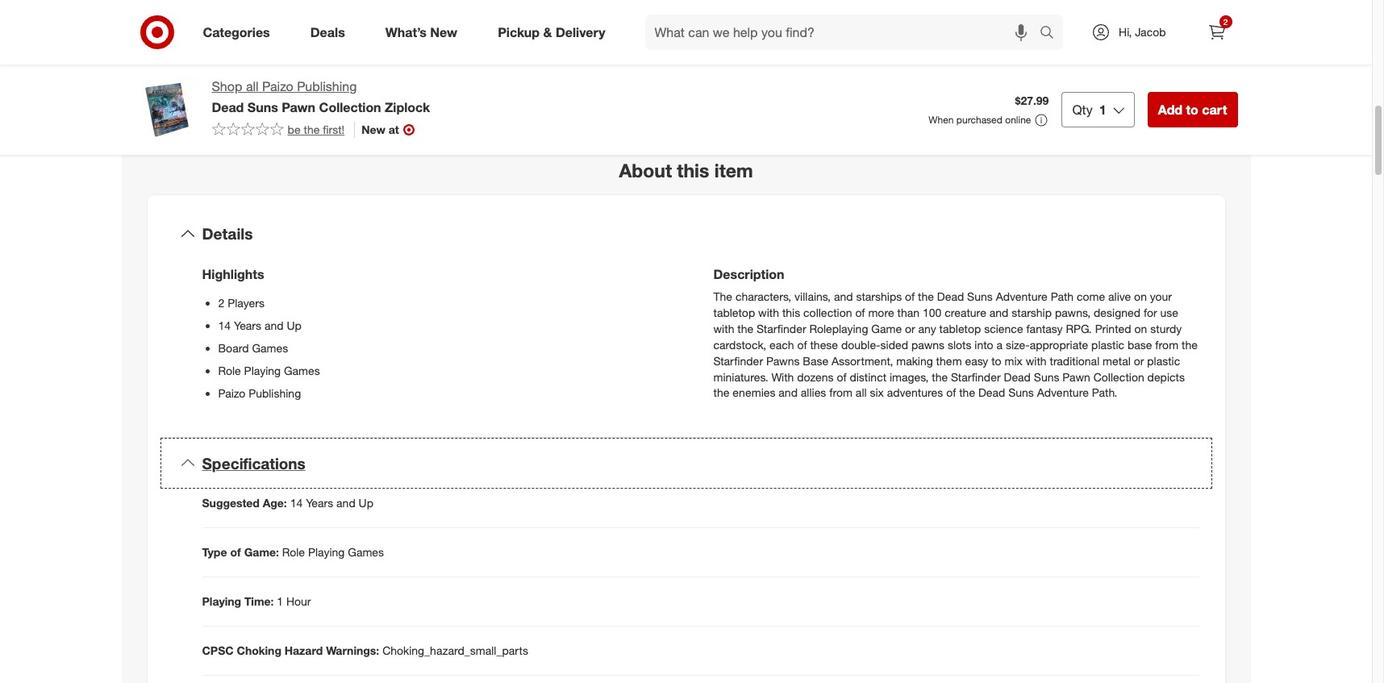 Task type: describe. For each thing, give the bounding box(es) containing it.
1 on from the top
[[1135, 289, 1147, 303]]

and right age:
[[337, 497, 356, 510]]

choking_hazard_small_parts
[[383, 644, 529, 658]]

be the first!
[[288, 123, 345, 136]]

2 on from the top
[[1135, 322, 1148, 335]]

the up cardstock,
[[738, 322, 754, 335]]

description
[[714, 266, 785, 282]]

1 horizontal spatial tabletop
[[940, 322, 981, 335]]

characters,
[[736, 289, 792, 303]]

qty
[[1073, 102, 1093, 118]]

details
[[202, 224, 253, 243]]

search
[[1033, 25, 1072, 42]]

dead inside shop all paizo publishing dead suns pawn collection ziplock
[[212, 99, 244, 115]]

villains,
[[795, 289, 831, 303]]

path
[[1051, 289, 1074, 303]]

pickup & delivery link
[[484, 15, 626, 50]]

14 years and up
[[218, 318, 302, 332]]

and up science
[[990, 305, 1009, 319]]

cart
[[1202, 102, 1228, 118]]

0 vertical spatial games
[[252, 341, 288, 355]]

2 vertical spatial with
[[1026, 354, 1047, 368]]

1 horizontal spatial playing
[[244, 364, 281, 377]]

collection inside description the characters, villains, and starships of the dead suns adventure path come alive on your tabletop with this collection of more than 100 creature and starship pawns, designed for use with the starfinder roleplaying game or any tabletop science fantasy rpg. printed on sturdy cardstock, each of these double-sided pawns slots into a size-appropriate plastic base from the starfinder pawns base assortment, making them easy to mix with traditional metal or plastic miniatures. with dozens of distinct images, the starfinder dead suns pawn collection depicts the enemies and allies from all six adventures of the dead suns adventure path.
[[1094, 370, 1145, 384]]

collection inside shop all paizo publishing dead suns pawn collection ziplock
[[319, 99, 381, 115]]

1 horizontal spatial years
[[306, 497, 333, 510]]

collection
[[804, 305, 852, 319]]

pawn inside shop all paizo publishing dead suns pawn collection ziplock
[[282, 99, 316, 115]]

delivery
[[556, 24, 606, 40]]

type
[[202, 546, 227, 559]]

and up collection
[[834, 289, 853, 303]]

search button
[[1033, 15, 1072, 53]]

dead up creature
[[937, 289, 964, 303]]

details button
[[160, 208, 1212, 259]]

come
[[1077, 289, 1106, 303]]

starships
[[856, 289, 902, 303]]

2 for 2 players
[[218, 296, 225, 309]]

cardstock,
[[714, 338, 767, 351]]

game
[[872, 322, 902, 335]]

this inside description the characters, villains, and starships of the dead suns adventure path come alive on your tabletop with this collection of more than 100 creature and starship pawns, designed for use with the starfinder roleplaying game or any tabletop science fantasy rpg. printed on sturdy cardstock, each of these double-sided pawns slots into a size-appropriate plastic base from the starfinder pawns base assortment, making them easy to mix with traditional metal or plastic miniatures. with dozens of distinct images, the starfinder dead suns pawn collection depicts the enemies and allies from all six adventures of the dead suns adventure path.
[[783, 305, 801, 319]]

mix
[[1005, 354, 1023, 368]]

1 vertical spatial playing
[[308, 546, 345, 559]]

0 vertical spatial new
[[430, 24, 458, 40]]

creature
[[945, 305, 987, 319]]

type of game: role playing games
[[202, 546, 384, 559]]

traditional
[[1050, 354, 1100, 368]]

1 vertical spatial publishing
[[249, 386, 301, 400]]

add to cart button
[[1148, 92, 1238, 127]]

these
[[810, 338, 838, 351]]

1 horizontal spatial role
[[282, 546, 305, 559]]

to inside button
[[1186, 102, 1199, 118]]

1 vertical spatial paizo
[[218, 386, 246, 400]]

into
[[975, 338, 994, 351]]

age:
[[263, 497, 287, 510]]

allies
[[801, 386, 826, 400]]

all inside shop all paizo publishing dead suns pawn collection ziplock
[[246, 78, 259, 94]]

upload photo
[[239, 16, 318, 32]]

science
[[984, 322, 1024, 335]]

to inside description the characters, villains, and starships of the dead suns adventure path come alive on your tabletop with this collection of more than 100 creature and starship pawns, designed for use with the starfinder roleplaying game or any tabletop science fantasy rpg. printed on sturdy cardstock, each of these double-sided pawns slots into a size-appropriate plastic base from the starfinder pawns base assortment, making them easy to mix with traditional metal or plastic miniatures. with dozens of distinct images, the starfinder dead suns pawn collection depicts the enemies and allies from all six adventures of the dead suns adventure path.
[[992, 354, 1002, 368]]

suggested
[[202, 497, 260, 510]]

the down the them
[[932, 370, 948, 384]]

purchased
[[957, 114, 1003, 126]]

sponsored
[[1190, 91, 1238, 103]]

hi,
[[1119, 25, 1132, 39]]

1 vertical spatial up
[[359, 497, 374, 510]]

qty 1
[[1073, 102, 1107, 118]]

1 vertical spatial starfinder
[[714, 354, 763, 368]]

the down sturdy
[[1182, 338, 1198, 351]]

adventures
[[887, 386, 943, 400]]

suns down 'traditional'
[[1034, 370, 1060, 384]]

time:
[[244, 595, 274, 609]]

for
[[1144, 305, 1158, 319]]

warnings:
[[326, 644, 379, 658]]

appropriate
[[1030, 338, 1089, 351]]

0 horizontal spatial 14
[[218, 318, 231, 332]]

with
[[772, 370, 794, 384]]

publishing inside shop all paizo publishing dead suns pawn collection ziplock
[[297, 78, 357, 94]]

six
[[870, 386, 884, 400]]

0 horizontal spatial this
[[677, 159, 710, 182]]

them
[[936, 354, 962, 368]]

sided
[[881, 338, 909, 351]]

about this item
[[619, 159, 753, 182]]

all inside description the characters, villains, and starships of the dead suns adventure path come alive on your tabletop with this collection of more than 100 creature and starship pawns, designed for use with the starfinder roleplaying game or any tabletop science fantasy rpg. printed on sturdy cardstock, each of these double-sided pawns slots into a size-appropriate plastic base from the starfinder pawns base assortment, making them easy to mix with traditional metal or plastic miniatures. with dozens of distinct images, the starfinder dead suns pawn collection depicts the enemies and allies from all six adventures of the dead suns adventure path.
[[856, 386, 867, 400]]

description the characters, villains, and starships of the dead suns adventure path come alive on your tabletop with this collection of more than 100 creature and starship pawns, designed for use with the starfinder roleplaying game or any tabletop science fantasy rpg. printed on sturdy cardstock, each of these double-sided pawns slots into a size-appropriate plastic base from the starfinder pawns base assortment, making them easy to mix with traditional metal or plastic miniatures. with dozens of distinct images, the starfinder dead suns pawn collection depicts the enemies and allies from all six adventures of the dead suns adventure path.
[[714, 266, 1198, 400]]

specifications button
[[160, 438, 1212, 489]]

1 horizontal spatial or
[[1134, 354, 1144, 368]]

at
[[389, 123, 399, 136]]

ziplock
[[385, 99, 430, 115]]

1 horizontal spatial 14
[[290, 497, 303, 510]]

pawns
[[766, 354, 800, 368]]

a
[[997, 338, 1003, 351]]

paizo publishing
[[218, 386, 301, 400]]

size-
[[1006, 338, 1030, 351]]

online
[[1006, 114, 1031, 126]]

What can we help you find? suggestions appear below search field
[[645, 15, 1044, 50]]

pawn inside description the characters, villains, and starships of the dead suns adventure path come alive on your tabletop with this collection of more than 100 creature and starship pawns, designed for use with the starfinder roleplaying game or any tabletop science fantasy rpg. printed on sturdy cardstock, each of these double-sided pawns slots into a size-appropriate plastic base from the starfinder pawns base assortment, making them easy to mix with traditional metal or plastic miniatures. with dozens of distinct images, the starfinder dead suns pawn collection depicts the enemies and allies from all six adventures of the dead suns adventure path.
[[1063, 370, 1091, 384]]

what's
[[385, 24, 427, 40]]

paizo inside shop all paizo publishing dead suns pawn collection ziplock
[[262, 78, 294, 94]]

0 horizontal spatial role
[[218, 364, 241, 377]]

cpsc
[[202, 644, 234, 658]]

when
[[929, 114, 954, 126]]

deals link
[[297, 15, 365, 50]]

shop
[[212, 78, 242, 94]]

categories
[[203, 24, 270, 40]]

100
[[923, 305, 942, 319]]

add
[[1158, 102, 1183, 118]]

0 vertical spatial 1
[[1100, 102, 1107, 118]]

of down the them
[[947, 386, 956, 400]]

0 horizontal spatial new
[[362, 123, 386, 136]]

0 vertical spatial tabletop
[[714, 305, 755, 319]]

easy
[[965, 354, 989, 368]]

your
[[1150, 289, 1172, 303]]

rpg.
[[1066, 322, 1092, 335]]

upload
[[239, 16, 281, 32]]

what's new
[[385, 24, 458, 40]]

upload photo button
[[200, 6, 329, 42]]



Task type: locate. For each thing, give the bounding box(es) containing it.
2 right 'jacob' at the right
[[1224, 17, 1228, 27]]

making
[[897, 354, 933, 368]]

0 vertical spatial role
[[218, 364, 241, 377]]

miniatures.
[[714, 370, 769, 384]]

dead down mix
[[1004, 370, 1031, 384]]

0 vertical spatial plastic
[[1092, 338, 1125, 351]]

tabletop down the
[[714, 305, 755, 319]]

1 vertical spatial collection
[[1094, 370, 1145, 384]]

2 for 2
[[1224, 17, 1228, 27]]

0 vertical spatial collection
[[319, 99, 381, 115]]

14 right age:
[[290, 497, 303, 510]]

starfinder up each
[[757, 322, 807, 335]]

add to cart
[[1158, 102, 1228, 118]]

playing left time:
[[202, 595, 241, 609]]

suns up "be the first!" link
[[248, 99, 278, 115]]

1 vertical spatial tabletop
[[940, 322, 981, 335]]

1 vertical spatial all
[[856, 386, 867, 400]]

1 vertical spatial this
[[783, 305, 801, 319]]

1 vertical spatial plastic
[[1148, 354, 1181, 368]]

or
[[905, 322, 916, 335], [1134, 354, 1144, 368]]

with
[[759, 305, 779, 319], [714, 322, 735, 335], [1026, 354, 1047, 368]]

and
[[834, 289, 853, 303], [990, 305, 1009, 319], [265, 318, 284, 332], [779, 386, 798, 400], [337, 497, 356, 510]]

collection down metal
[[1094, 370, 1145, 384]]

board games
[[218, 341, 288, 355]]

paizo
[[262, 78, 294, 94], [218, 386, 246, 400]]

the down 'miniatures.'
[[714, 386, 730, 400]]

1 vertical spatial 2
[[218, 296, 225, 309]]

0 vertical spatial all
[[246, 78, 259, 94]]

base
[[803, 354, 829, 368]]

0 horizontal spatial paizo
[[218, 386, 246, 400]]

1 vertical spatial role
[[282, 546, 305, 559]]

0 horizontal spatial years
[[234, 318, 261, 332]]

1 horizontal spatial to
[[1186, 102, 1199, 118]]

1 horizontal spatial with
[[759, 305, 779, 319]]

0 horizontal spatial from
[[830, 386, 853, 400]]

any
[[919, 322, 936, 335]]

be the first! link
[[212, 122, 345, 138]]

1 vertical spatial 1
[[277, 595, 283, 609]]

pawn down 'traditional'
[[1063, 370, 1091, 384]]

publishing up first!
[[297, 78, 357, 94]]

0 horizontal spatial playing
[[202, 595, 241, 609]]

years down the players
[[234, 318, 261, 332]]

suggested age: 14 years and up
[[202, 497, 374, 510]]

of up than
[[905, 289, 915, 303]]

this down "villains,"
[[783, 305, 801, 319]]

new right what's
[[430, 24, 458, 40]]

1 horizontal spatial pawn
[[1063, 370, 1091, 384]]

highlights
[[202, 266, 264, 282]]

0 horizontal spatial with
[[714, 322, 735, 335]]

2 horizontal spatial with
[[1026, 354, 1047, 368]]

publishing
[[297, 78, 357, 94], [249, 386, 301, 400]]

0 vertical spatial 2
[[1224, 17, 1228, 27]]

2 vertical spatial starfinder
[[951, 370, 1001, 384]]

publishing down role playing games
[[249, 386, 301, 400]]

suns inside shop all paizo publishing dead suns pawn collection ziplock
[[248, 99, 278, 115]]

about
[[619, 159, 672, 182]]

0 vertical spatial on
[[1135, 289, 1147, 303]]

on up for
[[1135, 289, 1147, 303]]

path.
[[1092, 386, 1118, 400]]

0 vertical spatial to
[[1186, 102, 1199, 118]]

0 horizontal spatial to
[[992, 354, 1002, 368]]

pickup & delivery
[[498, 24, 606, 40]]

or down than
[[905, 322, 916, 335]]

new
[[430, 24, 458, 40], [362, 123, 386, 136]]

1
[[1100, 102, 1107, 118], [277, 595, 283, 609]]

specifications
[[202, 454, 306, 472]]

use
[[1161, 305, 1179, 319]]

0 horizontal spatial or
[[905, 322, 916, 335]]

0 horizontal spatial up
[[287, 318, 302, 332]]

games
[[252, 341, 288, 355], [284, 364, 320, 377], [348, 546, 384, 559]]

playing up hour
[[308, 546, 345, 559]]

choking
[[237, 644, 282, 658]]

1 vertical spatial adventure
[[1037, 386, 1089, 400]]

from right allies on the bottom of page
[[830, 386, 853, 400]]

1 vertical spatial to
[[992, 354, 1002, 368]]

players
[[228, 296, 265, 309]]

0 vertical spatial pawn
[[282, 99, 316, 115]]

2 left the players
[[218, 296, 225, 309]]

1 vertical spatial years
[[306, 497, 333, 510]]

pickup
[[498, 24, 540, 40]]

role right game:
[[282, 546, 305, 559]]

0 vertical spatial 14
[[218, 318, 231, 332]]

assortment,
[[832, 354, 893, 368]]

tabletop up "slots"
[[940, 322, 981, 335]]

from down sturdy
[[1156, 338, 1179, 351]]

double-
[[841, 338, 881, 351]]

dead down easy at the bottom
[[979, 386, 1006, 400]]

2 horizontal spatial playing
[[308, 546, 345, 559]]

to right add
[[1186, 102, 1199, 118]]

1 vertical spatial 14
[[290, 497, 303, 510]]

tabletop
[[714, 305, 755, 319], [940, 322, 981, 335]]

1 vertical spatial or
[[1134, 354, 1144, 368]]

1 horizontal spatial 1
[[1100, 102, 1107, 118]]

starfinder down easy at the bottom
[[951, 370, 1001, 384]]

with up cardstock,
[[714, 322, 735, 335]]

and up board games
[[265, 318, 284, 332]]

metal
[[1103, 354, 1131, 368]]

0 horizontal spatial collection
[[319, 99, 381, 115]]

categories link
[[189, 15, 290, 50]]

0 horizontal spatial pawn
[[282, 99, 316, 115]]

1 vertical spatial games
[[284, 364, 320, 377]]

hour
[[286, 595, 311, 609]]

all right 'shop'
[[246, 78, 259, 94]]

0 vertical spatial playing
[[244, 364, 281, 377]]

item
[[715, 159, 753, 182]]

of right each
[[798, 338, 807, 351]]

2 link
[[1199, 15, 1235, 50]]

of right "type" at the left bottom
[[230, 546, 241, 559]]

0 vertical spatial starfinder
[[757, 322, 807, 335]]

starfinder down cardstock,
[[714, 354, 763, 368]]

when purchased online
[[929, 114, 1031, 126]]

0 vertical spatial paizo
[[262, 78, 294, 94]]

starship
[[1012, 305, 1052, 319]]

all left six
[[856, 386, 867, 400]]

the down easy at the bottom
[[959, 386, 976, 400]]

designed
[[1094, 305, 1141, 319]]

printed
[[1095, 322, 1132, 335]]

advertisement region
[[706, 28, 1238, 89]]

game:
[[244, 546, 279, 559]]

plastic down printed
[[1092, 338, 1125, 351]]

0 vertical spatial years
[[234, 318, 261, 332]]

0 horizontal spatial plastic
[[1092, 338, 1125, 351]]

adventure down 'traditional'
[[1037, 386, 1089, 400]]

the right be
[[304, 123, 320, 136]]

with down "characters,"
[[759, 305, 779, 319]]

board
[[218, 341, 249, 355]]

1 vertical spatial pawn
[[1063, 370, 1091, 384]]

paizo up "be the first!" link
[[262, 78, 294, 94]]

0 horizontal spatial 1
[[277, 595, 283, 609]]

1 vertical spatial with
[[714, 322, 735, 335]]

deals
[[310, 24, 345, 40]]

hi, jacob
[[1119, 25, 1166, 39]]

shop all paizo publishing dead suns pawn collection ziplock
[[212, 78, 430, 115]]

hazard
[[285, 644, 323, 658]]

playing time: 1 hour
[[202, 595, 311, 609]]

2 vertical spatial games
[[348, 546, 384, 559]]

0 horizontal spatial 2
[[218, 296, 225, 309]]

or down base
[[1134, 354, 1144, 368]]

pawn up be
[[282, 99, 316, 115]]

1 vertical spatial on
[[1135, 322, 1148, 335]]

1 horizontal spatial all
[[856, 386, 867, 400]]

0 vertical spatial or
[[905, 322, 916, 335]]

enemies
[[733, 386, 776, 400]]

of down assortment,
[[837, 370, 847, 384]]

playing up paizo publishing
[[244, 364, 281, 377]]

2 players
[[218, 296, 265, 309]]

slots
[[948, 338, 972, 351]]

suns up creature
[[967, 289, 993, 303]]

1 horizontal spatial plastic
[[1148, 354, 1181, 368]]

with right mix
[[1026, 354, 1047, 368]]

years right age:
[[306, 497, 333, 510]]

suns
[[248, 99, 278, 115], [967, 289, 993, 303], [1034, 370, 1060, 384], [1009, 386, 1034, 400]]

first!
[[323, 123, 345, 136]]

role playing games
[[218, 364, 320, 377]]

1 horizontal spatial from
[[1156, 338, 1179, 351]]

1 horizontal spatial paizo
[[262, 78, 294, 94]]

0 vertical spatial this
[[677, 159, 710, 182]]

1 horizontal spatial up
[[359, 497, 374, 510]]

0 vertical spatial from
[[1156, 338, 1179, 351]]

0 horizontal spatial tabletop
[[714, 305, 755, 319]]

1 vertical spatial from
[[830, 386, 853, 400]]

photo
[[285, 16, 318, 32]]

0 horizontal spatial all
[[246, 78, 259, 94]]

collection up first!
[[319, 99, 381, 115]]

14 up board
[[218, 318, 231, 332]]

the
[[304, 123, 320, 136], [918, 289, 934, 303], [738, 322, 754, 335], [1182, 338, 1198, 351], [932, 370, 948, 384], [714, 386, 730, 400], [959, 386, 976, 400]]

sturdy
[[1151, 322, 1182, 335]]

0 vertical spatial publishing
[[297, 78, 357, 94]]

1 horizontal spatial this
[[783, 305, 801, 319]]

suns down mix
[[1009, 386, 1034, 400]]

1 vertical spatial new
[[362, 123, 386, 136]]

1 horizontal spatial new
[[430, 24, 458, 40]]

1 horizontal spatial collection
[[1094, 370, 1145, 384]]

$27.99
[[1015, 94, 1049, 107]]

dead down 'shop'
[[212, 99, 244, 115]]

role down board
[[218, 364, 241, 377]]

14
[[218, 318, 231, 332], [290, 497, 303, 510]]

from
[[1156, 338, 1179, 351], [830, 386, 853, 400]]

this left item
[[677, 159, 710, 182]]

1 right the qty on the top of the page
[[1100, 102, 1107, 118]]

1 left hour
[[277, 595, 283, 609]]

new at
[[362, 123, 399, 136]]

images,
[[890, 370, 929, 384]]

pawn
[[282, 99, 316, 115], [1063, 370, 1091, 384]]

paizo down role playing games
[[218, 386, 246, 400]]

0 vertical spatial adventure
[[996, 289, 1048, 303]]

distinct
[[850, 370, 887, 384]]

on up base
[[1135, 322, 1148, 335]]

dozens
[[797, 370, 834, 384]]

2 vertical spatial playing
[[202, 595, 241, 609]]

0 vertical spatial with
[[759, 305, 779, 319]]

cpsc choking hazard warnings: choking_hazard_small_parts
[[202, 644, 529, 658]]

up
[[287, 318, 302, 332], [359, 497, 374, 510]]

and down with
[[779, 386, 798, 400]]

what's new link
[[372, 15, 478, 50]]

of left more
[[856, 305, 865, 319]]

jacob
[[1135, 25, 1166, 39]]

than
[[898, 305, 920, 319]]

image of dead suns pawn collection ziplock image
[[134, 77, 199, 142]]

plastic
[[1092, 338, 1125, 351], [1148, 354, 1181, 368]]

0 vertical spatial up
[[287, 318, 302, 332]]

adventure up starship
[[996, 289, 1048, 303]]

to down a
[[992, 354, 1002, 368]]

new left at
[[362, 123, 386, 136]]

1 horizontal spatial 2
[[1224, 17, 1228, 27]]

&
[[543, 24, 552, 40]]

the up 100
[[918, 289, 934, 303]]

plastic up depicts at the right bottom of page
[[1148, 354, 1181, 368]]



Task type: vqa. For each thing, say whether or not it's contained in the screenshot.
the bottom the Wondershop™
no



